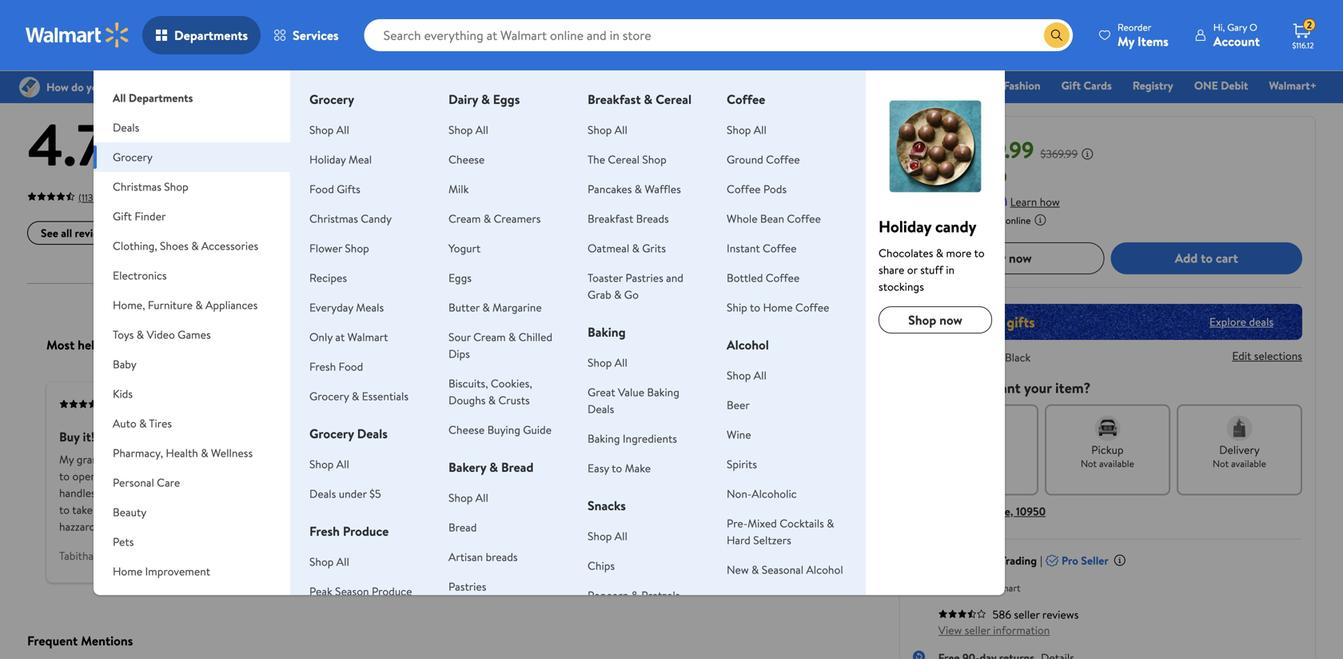 Task type: vqa. For each thing, say whether or not it's contained in the screenshot.
Warranty to the top
no



Task type: locate. For each thing, give the bounding box(es) containing it.
0 vertical spatial grocery & essentials link
[[515, 77, 629, 94]]

cereal
[[656, 90, 692, 108], [608, 152, 640, 167]]

christmas for gift finder
[[717, 78, 766, 93]]

2 horizontal spatial out
[[590, 485, 606, 501]]

shop all down be
[[588, 528, 628, 544]]

hard
[[116, 485, 138, 501]]

out up awkward
[[286, 469, 303, 484]]

21 right dec
[[997, 457, 1006, 470]]

non-alcoholic link
[[727, 486, 797, 502]]

reviews for see all reviews
[[75, 225, 111, 241]]

reviews up all departments
[[114, 59, 176, 86]]

2 vertical spatial reviews
[[1043, 606, 1079, 622]]

1 horizontal spatial 21
[[997, 457, 1006, 470]]

1 horizontal spatial gift
[[642, 78, 662, 93]]

stockings
[[879, 279, 924, 294]]

1 fresh from the top
[[310, 359, 336, 374]]

0 vertical spatial departments
[[174, 26, 248, 44]]

decided
[[790, 502, 828, 518]]

grocery & essentials
[[522, 78, 621, 93], [310, 388, 409, 404]]

1 vertical spatial with
[[277, 452, 298, 467]]

& inside pre-mixed cocktails & hard seltzers
[[827, 516, 835, 531]]

produce
[[343, 522, 389, 540], [372, 583, 412, 599]]

2 fresh from the top
[[310, 522, 340, 540]]

1 vertical spatial out
[[286, 469, 303, 484]]

shop all for grocery
[[310, 122, 349, 138]]

finder inside gift finder dropdown button
[[135, 208, 166, 224]]

shop all link up ground
[[727, 122, 767, 138]]

1 shipping from the left
[[277, 9, 311, 23]]

deals for deals dropdown button
[[113, 120, 139, 135]]

shipping up services
[[277, 9, 311, 23]]

1 horizontal spatial electronics
[[814, 78, 869, 93]]

shop all link
[[310, 122, 349, 138], [449, 122, 489, 138], [588, 122, 628, 138], [727, 122, 767, 138], [588, 355, 628, 370], [727, 368, 767, 383], [310, 456, 349, 472], [449, 490, 489, 506], [588, 528, 628, 544], [310, 554, 349, 570]]

account
[[1214, 32, 1261, 50]]

stars
[[467, 116, 490, 132], [468, 134, 491, 149], [467, 151, 490, 167], [467, 169, 490, 185]]

stars for 4 stars
[[468, 134, 491, 149]]

electronics up 974
[[814, 78, 869, 93]]

it left is
[[301, 452, 308, 467]]

0 horizontal spatial alcohol
[[727, 336, 769, 354]]

than
[[173, 519, 194, 535]]

2 helpful from the left
[[546, 336, 585, 354]]

electronics button
[[94, 261, 290, 290]]

christmas right (1136
[[113, 179, 162, 194]]

a right write
[[174, 225, 180, 241]]

grocery right the deals link
[[522, 78, 561, 93]]

cereal up the cereal shop
[[656, 90, 692, 108]]

all for grocery deals
[[337, 456, 349, 472]]

0 horizontal spatial reviews
[[75, 225, 111, 241]]

fresh for fresh food
[[310, 359, 336, 374]]

2 vertical spatial a
[[630, 502, 636, 518]]

buy for buy now
[[986, 249, 1006, 267]]

of down deals dropdown button
[[142, 145, 160, 172]]

handles up take
[[59, 485, 96, 501]]

gifts
[[337, 181, 361, 197]]

1 available from the left
[[1100, 457, 1135, 470]]

whole bean coffee
[[727, 211, 821, 226]]

all for alcohol
[[754, 368, 767, 383]]

grits
[[642, 240, 666, 256]]

gift finder up write
[[113, 208, 166, 224]]

0 vertical spatial breakfast
[[588, 90, 641, 108]]

shop for the shop all link associated with dairy & eggs
[[449, 122, 473, 138]]

holiday inside holiday candy chocolates & more to share or stuff in stockings
[[879, 215, 932, 238]]

all down bakery & bread
[[476, 490, 489, 506]]

pre-
[[727, 516, 748, 531]]

1 horizontal spatial are
[[217, 485, 232, 501]]

0 vertical spatial cereal
[[656, 90, 692, 108]]

0 horizontal spatial gift finder
[[113, 208, 166, 224]]

1 horizontal spatial product group
[[670, 0, 861, 32]]

1 vertical spatial holiday
[[879, 215, 932, 238]]

all down negative
[[615, 355, 628, 370]]

0 vertical spatial essentials
[[574, 78, 621, 93]]

1 horizontal spatial with
[[727, 502, 748, 518]]

essentials up grocery deals
[[362, 388, 409, 404]]

care
[[157, 475, 180, 490]]

1 horizontal spatial seller
[[1015, 606, 1040, 622]]

2 verified purchase from the left
[[582, 397, 655, 411]]

1 product group from the left
[[30, 0, 221, 32]]

2 for 2
[[1308, 18, 1313, 32]]

21 down 39
[[858, 169, 868, 185]]

to left open
[[59, 469, 70, 484]]

most for most helpful positive review
[[46, 336, 75, 354]]

gift inside dropdown button
[[113, 208, 132, 224]]

1 vertical spatial grandson
[[163, 469, 208, 484]]

2 cheese from the top
[[449, 422, 485, 438]]

2 horizontal spatial so
[[760, 502, 771, 518]]

had down old
[[579, 469, 597, 484]]

baking down the grab
[[588, 323, 626, 341]]

shop all link up beer link
[[727, 368, 767, 383]]

gift cards link
[[1055, 77, 1120, 94]]

shop for the shop all link corresponding to breakfast & cereal
[[588, 122, 612, 138]]

shop up "place."
[[310, 456, 334, 472]]

handles up they
[[339, 452, 375, 467]]

2 for 2 stars
[[459, 169, 465, 185]]

baking ingredients link
[[588, 431, 677, 446]]

974
[[854, 116, 872, 132]]

1 vertical spatial cereal
[[608, 152, 640, 167]]

2 horizontal spatial a
[[630, 502, 636, 518]]

0 vertical spatial progress bar
[[510, 122, 850, 126]]

home up patio
[[113, 564, 142, 579]]

baking right value
[[647, 384, 680, 400]]

of down deals under $5 link
[[339, 502, 349, 518]]

0 vertical spatial 21
[[858, 169, 868, 185]]

0 horizontal spatial that
[[197, 519, 217, 535]]

we
[[773, 502, 787, 518]]

add to cart button
[[1111, 242, 1303, 274]]

share
[[879, 262, 905, 278]]

gift up the cereal shop link at the left of the page
[[642, 78, 662, 93]]

2 purchase from the left
[[617, 397, 655, 411]]

but
[[584, 428, 603, 446]]

whole
[[624, 469, 653, 484]]

cheese for the cheese link
[[449, 152, 485, 167]]

reviews right the all
[[75, 225, 111, 241]]

breakfast down pancakes
[[588, 211, 634, 226]]

review for most helpful positive review
[[167, 336, 203, 354]]

shop all link for dairy & eggs
[[449, 122, 489, 138]]

pastries down "artisan"
[[449, 579, 487, 594]]

baby
[[113, 356, 137, 372]]

my left items
[[1118, 32, 1135, 50]]

0 horizontal spatial bread
[[449, 520, 477, 535]]

it!!!! up care
[[151, 452, 171, 467]]

all inside "link"
[[113, 90, 126, 106]]

& inside holiday candy chocolates & more to share or stuff in stockings
[[936, 245, 944, 261]]

your
[[1025, 378, 1052, 398]]

1 helpful from the left
[[78, 336, 117, 354]]

shop all
[[310, 122, 349, 138], [449, 122, 489, 138], [588, 122, 628, 138], [727, 122, 767, 138], [588, 355, 628, 370], [727, 368, 767, 383], [310, 456, 349, 472], [449, 490, 489, 506], [588, 528, 628, 544], [310, 554, 349, 570]]

write a review
[[145, 225, 214, 241]]

handles
[[339, 452, 375, 467], [59, 485, 96, 501]]

0 vertical spatial cream
[[449, 211, 481, 226]]

2 not from the left
[[1213, 457, 1229, 470]]

deals inside dropdown button
[[113, 120, 139, 135]]

how
[[913, 378, 942, 398]]

0 vertical spatial out
[[109, 145, 137, 172]]

shipping up the deals link
[[490, 9, 524, 23]]

1 horizontal spatial handles
[[339, 452, 375, 467]]

gift finder for gift finder dropdown button
[[113, 208, 166, 224]]

stars for 2 stars
[[467, 169, 490, 185]]

1 are from the left
[[98, 485, 114, 501]]

out inside 4.7 out of 5
[[109, 145, 137, 172]]

holiday for meal
[[310, 152, 346, 167]]

0 vertical spatial that
[[547, 502, 567, 518]]

product group
[[30, 0, 221, 32], [670, 0, 861, 32]]

& right health
[[201, 445, 208, 461]]

Walmart Site-Wide search field
[[364, 19, 1073, 51]]

departments inside "dropdown button"
[[174, 26, 248, 44]]

& right furniture
[[195, 297, 203, 313]]

frequent mentions
[[27, 632, 133, 649]]

1 most from the left
[[46, 336, 75, 354]]

1 horizontal spatial eggs
[[493, 90, 520, 108]]

ship
[[727, 300, 748, 315]]

2 vertical spatial progress bar
[[510, 193, 850, 196]]

0 horizontal spatial had
[[361, 485, 378, 501]]

holiday up food gifts link
[[310, 152, 346, 167]]

2 verified from the left
[[582, 397, 615, 411]]

shop down stockings on the right top
[[909, 311, 937, 329]]

you
[[916, 169, 934, 184]]

pancakes & waffles link
[[588, 181, 681, 197]]

1 horizontal spatial holiday
[[879, 215, 932, 238]]

0 vertical spatial finder
[[664, 78, 696, 93]]

it inside fun truck but not well built my 2 year old absolutely loved this chevy truck! he drove every chance he had for a whole month! then the drive motor on the wheels went out and he was so disappointed.  i started researching and that seems to be a common problem with it so we decided to return.
[[750, 502, 757, 518]]

shop all link for snacks
[[588, 528, 628, 544]]

shop inside dropdown button
[[164, 179, 189, 194]]

2 vertical spatial out
[[590, 485, 606, 501]]

now down online
[[1009, 249, 1032, 267]]

& right the dairy
[[481, 90, 490, 108]]

gift finder inside dropdown button
[[113, 208, 166, 224]]

departments down customer reviews & ratings
[[129, 90, 193, 106]]

duke's
[[306, 502, 336, 518]]

1 3+ from the left
[[247, 9, 258, 23]]

1 vertical spatial now
[[940, 311, 963, 329]]

patio & garden button
[[94, 586, 290, 616]]

1 verified from the left
[[114, 397, 147, 411]]

doughs
[[449, 392, 486, 408]]

stars right 4
[[468, 134, 491, 149]]

every
[[807, 452, 833, 467]]

pastries inside toaster pastries and grab & go
[[626, 270, 664, 286]]

verified purchase for loves
[[114, 397, 187, 411]]

1 horizontal spatial essentials
[[574, 78, 621, 93]]

accessories
[[201, 238, 258, 254]]

see
[[41, 225, 58, 241]]

2 vertical spatial christmas
[[310, 211, 358, 226]]

produce right season
[[372, 583, 412, 599]]

walmart right by
[[986, 581, 1021, 594]]

shop all link for breakfast & cereal
[[588, 122, 628, 138]]

had inside buy it!!!! my grandson loves it!!!! the only thing wrong with it is the handles to open the door. my grandson can't get in and out of it. they handles are hard to see and they are insane awkward place. we had to take one of the windows off so he could get in it duke's of hazzard style! lol other than that it runs great and look!!!!!
[[361, 485, 378, 501]]

deals for the deals link
[[474, 78, 501, 93]]

1 3+ day shipping from the left
[[247, 9, 311, 23]]

2 horizontal spatial gift
[[1062, 78, 1081, 93]]

pre-mixed cocktails & hard seltzers
[[727, 516, 835, 548]]

to inside add to cart button
[[1201, 249, 1213, 267]]

all right 4
[[476, 122, 489, 138]]

& inside "biscuits, cookies, doughs & crusts"
[[489, 392, 496, 408]]

shop all for bakery & bread
[[449, 490, 489, 506]]

not inside pickup not available
[[1081, 457, 1097, 470]]

all for breakfast & cereal
[[615, 122, 628, 138]]

peak season produce
[[310, 583, 412, 599]]

0 vertical spatial holiday
[[310, 152, 346, 167]]

windows
[[148, 502, 189, 518]]

0 horizontal spatial 3+
[[247, 9, 258, 23]]

common
[[638, 502, 681, 518]]

available down intent image for delivery
[[1232, 457, 1267, 470]]

breakfast
[[588, 90, 641, 108], [588, 211, 634, 226]]

new & seasonal alcohol link
[[727, 562, 844, 577]]

2 vertical spatial he
[[223, 502, 235, 518]]

shop for the shop all link for baking
[[588, 355, 612, 370]]

& inside toys & video games 'dropdown button'
[[137, 327, 144, 342]]

helpful up baby
[[78, 336, 117, 354]]

had right we
[[361, 485, 378, 501]]

services button
[[261, 16, 352, 54]]

write
[[145, 225, 172, 241]]

all for fresh produce
[[337, 554, 349, 570]]

my inside reorder my items
[[1118, 32, 1135, 50]]

1 verified purchase from the left
[[114, 397, 187, 411]]

1 horizontal spatial pastries
[[626, 270, 664, 286]]

& inside auto & tires dropdown button
[[139, 416, 147, 431]]

1 horizontal spatial alcohol
[[807, 562, 844, 577]]

& up stuff
[[936, 245, 944, 261]]

all down customer reviews & ratings
[[113, 90, 126, 106]]

2 horizontal spatial christmas
[[717, 78, 766, 93]]

home down bottled coffee
[[763, 300, 793, 315]]

finder up write
[[135, 208, 166, 224]]

coffee up ground
[[727, 90, 766, 108]]

1 vertical spatial home
[[113, 564, 142, 579]]

1 vertical spatial walmart
[[986, 581, 1021, 594]]

1 vertical spatial 21
[[997, 457, 1006, 470]]

shop up the cereal shop
[[588, 122, 612, 138]]

chance
[[527, 469, 562, 484]]

shop for the shop all link for grocery deals
[[310, 456, 334, 472]]

0 horizontal spatial christmas shop
[[113, 179, 189, 194]]

to right more
[[975, 245, 985, 261]]

buy inside buy now button
[[986, 249, 1006, 267]]

grandson up open
[[77, 452, 121, 467]]

cookies,
[[491, 376, 532, 391]]

finder for gift finder dropdown button
[[135, 208, 166, 224]]

review for most helpful negative review
[[639, 336, 675, 354]]

1 horizontal spatial it!!!!
[[151, 452, 171, 467]]

1 breakfast from the top
[[588, 90, 641, 108]]

2 horizontal spatial 2
[[1308, 18, 1313, 32]]

cheese down 4
[[449, 152, 485, 167]]

pickup
[[1092, 442, 1124, 457]]

1 vertical spatial departments
[[129, 90, 193, 106]]

cream & creamers
[[449, 211, 541, 226]]

0 horizontal spatial seller
[[965, 622, 991, 638]]

all for baking
[[615, 355, 628, 370]]

return.
[[527, 519, 560, 535]]

new
[[727, 562, 749, 577]]

2 available from the left
[[1232, 457, 1267, 470]]

to right the ship
[[750, 300, 761, 315]]

$5
[[370, 486, 381, 502]]

1 horizontal spatial grocery & essentials link
[[515, 77, 629, 94]]

available for delivery
[[1232, 457, 1267, 470]]

electronics inside dropdown button
[[113, 268, 167, 283]]

1 horizontal spatial home
[[763, 300, 793, 315]]

0 horizontal spatial with
[[277, 452, 298, 467]]

0 vertical spatial fresh
[[310, 359, 336, 374]]

now inside button
[[1009, 249, 1032, 267]]

verified up but
[[582, 397, 615, 411]]

now for buy now
[[1009, 249, 1032, 267]]

to left cart
[[1201, 249, 1213, 267]]

electronics inside "link"
[[814, 78, 869, 93]]

not down intent image for delivery
[[1213, 457, 1229, 470]]

shop all link for grocery
[[310, 122, 349, 138]]

1 vertical spatial finder
[[135, 208, 166, 224]]

shop all up "place."
[[310, 456, 349, 472]]

buy inside buy it!!!! my grandson loves it!!!! the only thing wrong with it is the handles to open the door. my grandson can't get in and out of it. they handles are hard to see and they are insane awkward place. we had to take one of the windows off so he could get in it duke's of hazzard style! lol other than that it runs great and look!!!!!
[[59, 428, 80, 446]]

&
[[180, 59, 194, 86], [564, 78, 571, 93], [481, 90, 490, 108], [644, 90, 653, 108], [635, 181, 642, 197], [484, 211, 491, 226], [191, 238, 199, 254], [632, 240, 640, 256], [936, 245, 944, 261], [614, 287, 622, 302], [195, 297, 203, 313], [483, 300, 490, 315], [137, 327, 144, 342], [509, 329, 516, 345], [352, 388, 359, 404], [489, 392, 496, 408], [139, 416, 147, 431], [201, 445, 208, 461], [490, 458, 498, 476], [827, 516, 835, 531], [752, 562, 759, 577], [632, 587, 639, 603], [140, 593, 148, 609]]

it!!!! left auto
[[83, 428, 106, 446]]

1 horizontal spatial verified purchase
[[582, 397, 655, 411]]

walmart for only at walmart
[[348, 329, 388, 345]]

most for most helpful negative review
[[515, 336, 543, 354]]

shop all link for baking
[[588, 355, 628, 370]]

0 horizontal spatial day
[[260, 9, 274, 23]]

holiday up chocolates
[[879, 215, 932, 238]]

and inside toaster pastries and grab & go
[[666, 270, 684, 286]]

breakfast up the cereal shop link at the left of the page
[[588, 90, 641, 108]]

intent image for pickup image
[[1095, 415, 1121, 441]]

2 3+ day shipping from the left
[[460, 9, 524, 23]]

get
[[236, 469, 252, 484], [266, 502, 283, 518]]

could
[[237, 502, 264, 518]]

0 vertical spatial cheese
[[449, 152, 485, 167]]

2 progress bar from the top
[[510, 158, 850, 161]]

shop down grocery dropdown button
[[164, 179, 189, 194]]

a right be
[[630, 502, 636, 518]]

2 product group from the left
[[670, 0, 861, 32]]

1 vertical spatial baking
[[647, 384, 680, 400]]

0 horizontal spatial out
[[109, 145, 137, 172]]

home inside dropdown button
[[113, 564, 142, 579]]

built
[[653, 428, 679, 446]]

& left "tires"
[[139, 416, 147, 431]]

grandson
[[77, 452, 121, 467], [163, 469, 208, 484]]

verified for truck
[[582, 397, 615, 411]]

1 not from the left
[[1081, 457, 1097, 470]]

electronics for electronics "link"
[[814, 78, 869, 93]]

only at walmart link
[[310, 329, 388, 345]]

& left chilled
[[509, 329, 516, 345]]

0 horizontal spatial are
[[98, 485, 114, 501]]

& inside clothing, shoes & accessories dropdown button
[[191, 238, 199, 254]]

purchase for it!!!!
[[149, 397, 187, 411]]

2 most from the left
[[515, 336, 543, 354]]

sour
[[449, 329, 471, 345]]

dips
[[449, 346, 470, 362]]

progress bar for 39
[[510, 158, 850, 161]]

all for snacks
[[615, 528, 628, 544]]

available inside the delivery not available
[[1232, 457, 1267, 470]]

pastries link
[[449, 579, 487, 594]]

2 left year
[[545, 452, 551, 467]]

3+ day shipping up the deals link
[[460, 9, 524, 23]]

milk
[[449, 181, 469, 197]]

all for dairy & eggs
[[476, 122, 489, 138]]

0 vertical spatial baking
[[588, 323, 626, 341]]

verified purchase for well
[[582, 397, 655, 411]]

1 vertical spatial 2
[[459, 169, 465, 185]]

all up holiday meal link
[[337, 122, 349, 138]]

0 vertical spatial christmas shop
[[717, 78, 794, 93]]

deals for deals under $5
[[310, 486, 336, 502]]

0 horizontal spatial so
[[209, 502, 220, 518]]

0 horizontal spatial electronics
[[113, 268, 167, 283]]

it left runs
[[219, 519, 226, 535]]

christmas shop inside dropdown button
[[113, 179, 189, 194]]

shop up ground
[[727, 122, 751, 138]]

item?
[[1056, 378, 1091, 398]]

2 day from the left
[[473, 9, 488, 23]]

1 horizontal spatial 2
[[545, 452, 551, 467]]

0 horizontal spatial 2
[[459, 169, 465, 185]]

in inside holiday candy chocolates & more to share or stuff in stockings
[[946, 262, 955, 278]]

walmart+ link
[[1262, 77, 1325, 94]]

1 progress bar from the top
[[510, 122, 850, 126]]

not inside the delivery not available
[[1213, 457, 1229, 470]]

47
[[857, 187, 869, 202]]

1 horizontal spatial bread
[[501, 458, 534, 476]]

mixed
[[748, 516, 777, 531]]

helpful for positive
[[78, 336, 117, 354]]

verified for it!!!!
[[114, 397, 147, 411]]

shop for coffee's the shop all link
[[727, 122, 751, 138]]

most helpful positive review
[[46, 336, 203, 354]]

shop all link up the cheese link
[[449, 122, 489, 138]]

deals up $5
[[357, 425, 388, 442]]

2 horizontal spatial reviews
[[1043, 606, 1079, 622]]

gift cards
[[1062, 78, 1112, 93]]

0 vertical spatial electronics
[[814, 78, 869, 93]]

up to sixty percent off deals. shop now. image
[[913, 304, 1303, 340]]

christmas for food gifts
[[310, 211, 358, 226]]

0 horizontal spatial it!!!!
[[83, 428, 106, 446]]

christmas down food gifts
[[310, 211, 358, 226]]

3 progress bar from the top
[[510, 193, 850, 196]]

wellness
[[211, 445, 253, 461]]

food
[[310, 181, 334, 197], [339, 359, 363, 374]]

shop all link up "place."
[[310, 456, 349, 472]]

0 vertical spatial grocery & essentials
[[522, 78, 621, 93]]

& inside toaster pastries and grab & go
[[614, 287, 622, 302]]

1 cheese from the top
[[449, 152, 485, 167]]

all up the cereal shop link at the left of the page
[[615, 122, 628, 138]]

breakfast for breakfast & cereal
[[588, 90, 641, 108]]

whole
[[727, 211, 758, 226]]

purchase up "tires"
[[149, 397, 187, 411]]

ship to home coffee link
[[727, 300, 830, 315]]

shop for the shop all link corresponding to alcohol
[[727, 368, 751, 383]]

progress bar
[[510, 122, 850, 126], [510, 158, 850, 161], [510, 193, 850, 196]]

product group up christmas shop link on the right top of the page
[[670, 0, 861, 32]]

alcohol
[[727, 336, 769, 354], [807, 562, 844, 577]]

shop all link for bakery & bread
[[449, 490, 489, 506]]

1 vertical spatial progress bar
[[510, 158, 850, 161]]

loved
[[646, 452, 673, 467]]

to inside holiday candy chocolates & more to share or stuff in stockings
[[975, 245, 985, 261]]

stars for 3 stars
[[467, 151, 490, 167]]

coffee pods
[[727, 181, 787, 197]]

1 purchase from the left
[[149, 397, 187, 411]]

sour cream & chilled dips link
[[449, 329, 553, 362]]

1 horizontal spatial out
[[286, 469, 303, 484]]

1 vertical spatial christmas
[[113, 179, 162, 194]]

deals inside the great value baking deals
[[588, 401, 615, 417]]

my up chance at the bottom
[[527, 452, 542, 467]]

deals up duke's
[[310, 486, 336, 502]]

now for shop now
[[940, 311, 963, 329]]

shop for the shop all link corresponding to fresh produce
[[310, 554, 334, 570]]

available down 'intent image for pickup'
[[1100, 457, 1135, 470]]

peak season produce link
[[310, 583, 412, 599]]

0 horizontal spatial a
[[174, 225, 180, 241]]

1 vertical spatial cream
[[474, 329, 506, 345]]

reviews for 586 seller reviews
[[1043, 606, 1079, 622]]

shop all for baking
[[588, 355, 628, 370]]

electronics for electronics dropdown button
[[113, 268, 167, 283]]

& left pretzels in the bottom of the page
[[632, 587, 639, 603]]

2 breakfast from the top
[[588, 211, 634, 226]]

my
[[1118, 32, 1135, 50], [59, 452, 74, 467], [527, 452, 542, 467], [145, 469, 160, 484]]

3+ day shipping
[[247, 9, 311, 23], [460, 9, 524, 23]]

departments inside "link"
[[129, 90, 193, 106]]

departments button
[[142, 16, 261, 54]]

shop all for grocery deals
[[310, 456, 349, 472]]

or
[[908, 262, 918, 278]]

shop all link up the cereal shop link at the left of the page
[[588, 122, 628, 138]]

available inside pickup not available
[[1100, 457, 1135, 470]]

1 vertical spatial get
[[266, 502, 283, 518]]

all right 'it.'
[[337, 456, 349, 472]]

0 horizontal spatial verified purchase
[[114, 397, 187, 411]]

seems
[[570, 502, 600, 518]]

cream down 1
[[449, 211, 481, 226]]

fresh for fresh produce
[[310, 522, 340, 540]]

so right was
[[664, 485, 675, 501]]

finder inside gift finder link
[[664, 78, 696, 93]]

bean
[[761, 211, 785, 226]]

shop all link for grocery deals
[[310, 456, 349, 472]]

verified
[[114, 397, 147, 411], [582, 397, 615, 411]]

snacks
[[588, 497, 626, 514]]

pharmacy,
[[113, 445, 163, 461]]



Task type: describe. For each thing, give the bounding box(es) containing it.
spirits link
[[727, 456, 757, 472]]

progress bar for 974
[[510, 122, 850, 126]]

seller for 586
[[1015, 606, 1040, 622]]

1 horizontal spatial 5
[[459, 116, 465, 132]]

3 stars
[[459, 151, 490, 167]]

to left take
[[59, 502, 70, 518]]

& inside sour cream & chilled dips
[[509, 329, 516, 345]]

available for pickup
[[1100, 457, 1135, 470]]

& right bakery
[[490, 458, 498, 476]]

margarine
[[493, 300, 542, 315]]

586 seller reviews
[[993, 606, 1079, 622]]

auto & tires
[[113, 416, 172, 431]]

to left see
[[141, 485, 151, 501]]

not
[[606, 428, 625, 446]]

learn more about strikethrough prices image
[[1082, 147, 1094, 160]]

1 horizontal spatial so
[[664, 485, 675, 501]]

shop all link for alcohol
[[727, 368, 767, 383]]

shop down christmas candy
[[345, 240, 369, 256]]

1 vertical spatial eggs
[[449, 270, 472, 286]]

walmart image
[[26, 22, 130, 48]]

gift finder link
[[635, 77, 703, 94]]

& down 'departments' "dropdown button"
[[180, 59, 194, 86]]

1 vertical spatial food
[[339, 359, 363, 374]]

0 vertical spatial reviews
[[114, 59, 176, 86]]

fresh produce
[[310, 522, 389, 540]]

& inside home, furniture & appliances dropdown button
[[195, 297, 203, 313]]

not for pickup
[[1081, 457, 1097, 470]]

3.4249 stars out of 5, based on 586 seller reviews element
[[939, 609, 987, 618]]

& up the cereal shop link at the left of the page
[[644, 90, 653, 108]]

0 vertical spatial eggs
[[493, 90, 520, 108]]

he
[[760, 452, 774, 467]]

disappointed.
[[677, 485, 741, 501]]

all for grocery
[[337, 122, 349, 138]]

& left waffles
[[635, 181, 642, 197]]

christmas shop for christmas shop link on the right top of the page
[[717, 78, 794, 93]]

hard
[[727, 532, 751, 548]]

essentials for the left grocery & essentials link
[[362, 388, 409, 404]]

it down awkward
[[297, 502, 304, 518]]

buy for buy it!!!! my grandson loves it!!!! the only thing wrong with it is the handles to open the door. my grandson can't get in and out of it. they handles are hard to see and they are insane awkward place. we had to take one of the windows off so he could get in it duke's of hazzard style! lol other than that it runs great and look!!!!!
[[59, 428, 80, 446]]

shop all for fresh produce
[[310, 554, 349, 570]]

grocery inside grocery dropdown button
[[113, 149, 153, 165]]

dec
[[978, 457, 995, 470]]

only
[[194, 452, 214, 467]]

shop for the shop all link related to bakery & bread
[[449, 490, 473, 506]]

gift for gift finder dropdown button
[[113, 208, 132, 224]]

health
[[166, 445, 198, 461]]

grocery up holiday meal link
[[310, 90, 354, 108]]

chips link
[[588, 558, 615, 574]]

not for delivery
[[1213, 457, 1229, 470]]

shop up waffles
[[643, 152, 667, 167]]

1 vertical spatial handles
[[59, 485, 96, 501]]

0 vertical spatial produce
[[343, 522, 389, 540]]

intent image for delivery image
[[1227, 415, 1253, 441]]

peak
[[310, 583, 333, 599]]

to left be
[[602, 502, 613, 518]]

my up see
[[145, 469, 160, 484]]

seller for view
[[965, 622, 991, 638]]

2 inside fun truck but not well built my 2 year old absolutely loved this chevy truck! he drove every chance he had for a whole month! then the drive motor on the wheels went out and he was so disappointed.  i started researching and that seems to be a common problem with it so we decided to return.
[[545, 452, 551, 467]]

is
[[310, 452, 317, 467]]

0 horizontal spatial grocery & essentials link
[[310, 388, 409, 404]]

0 vertical spatial home
[[763, 300, 793, 315]]

walmart for fulfilled by walmart
[[986, 581, 1021, 594]]

now
[[913, 134, 958, 165]]

baking for baking
[[588, 323, 626, 341]]

pharmacy, health & wellness button
[[94, 438, 290, 468]]

breakfast for breakfast breads
[[588, 211, 634, 226]]

crusts
[[499, 392, 530, 408]]

so inside buy it!!!! my grandson loves it!!!! the only thing wrong with it is the handles to open the door. my grandson can't get in and out of it. they handles are hard to see and they are insane awkward place. we had to take one of the windows off so he could get in it duke's of hazzard style! lol other than that it runs great and look!!!!!
[[209, 502, 220, 518]]

improvement
[[145, 564, 210, 579]]

1 vertical spatial alcohol
[[807, 562, 844, 577]]

shop all for snacks
[[588, 528, 628, 544]]

artisan breads
[[449, 549, 518, 565]]

gift for gift finder link
[[642, 78, 662, 93]]

shop for the shop all link corresponding to grocery
[[310, 122, 334, 138]]

butter & margarine
[[449, 300, 542, 315]]

the up lol
[[129, 502, 145, 518]]

cards
[[1084, 78, 1112, 93]]

awkward
[[268, 485, 310, 501]]

garden
[[151, 593, 186, 609]]

bread link
[[449, 520, 477, 535]]

1 vertical spatial bread
[[449, 520, 477, 535]]

beer
[[727, 397, 750, 413]]

0 vertical spatial it!!!!
[[83, 428, 106, 446]]

1 horizontal spatial get
[[266, 502, 283, 518]]

4.7
[[27, 104, 106, 184]]

helpful for negative
[[546, 336, 585, 354]]

holiday for candy
[[879, 215, 932, 238]]

kids button
[[94, 379, 290, 409]]

toaster pastries and grab & go
[[588, 270, 684, 302]]

1 vertical spatial grocery & essentials
[[310, 388, 409, 404]]

oatmeal & grits link
[[588, 240, 666, 256]]

that inside fun truck but not well built my 2 year old absolutely loved this chevy truck! he drove every chance he had for a whole month! then the drive motor on the wheels went out and he was so disappointed.  i started researching and that seems to be a common problem with it so we decided to return.
[[547, 502, 567, 518]]

0 vertical spatial handles
[[339, 452, 375, 467]]

affirm image
[[976, 193, 1008, 206]]

only at walmart
[[310, 329, 388, 345]]

the right open
[[99, 469, 115, 484]]

walmart+
[[1270, 78, 1317, 93]]

purchase for built
[[617, 397, 655, 411]]

1 vertical spatial he
[[629, 485, 641, 501]]

0 horizontal spatial grandson
[[77, 452, 121, 467]]

0 horizontal spatial cereal
[[608, 152, 640, 167]]

shop for snacks the shop all link
[[588, 528, 612, 544]]

to right easy
[[612, 460, 622, 476]]

breakfast & cereal
[[588, 90, 692, 108]]

deals button
[[94, 113, 290, 142]]

positive
[[120, 336, 164, 354]]

legal information image
[[1035, 213, 1047, 226]]

21 inside button
[[997, 457, 1006, 470]]

2 3+ from the left
[[460, 9, 471, 23]]

to down researching
[[830, 502, 841, 518]]

more
[[947, 245, 972, 261]]

meal
[[349, 152, 372, 167]]

now $189.99
[[913, 134, 1035, 165]]

christmas shop for christmas shop dropdown button at the left top of the page
[[113, 179, 189, 194]]

when
[[937, 213, 959, 227]]

& left breakfast & cereal on the top of page
[[564, 78, 571, 93]]

0 horizontal spatial get
[[236, 469, 252, 484]]

55
[[857, 134, 869, 149]]

coffee down 'whole bean coffee' link
[[763, 240, 797, 256]]

the right is
[[320, 452, 336, 467]]

my up open
[[59, 452, 74, 467]]

learn
[[1011, 194, 1038, 209]]

food gifts
[[310, 181, 361, 197]]

ground
[[727, 152, 764, 167]]

coffee right 'bean'
[[787, 211, 821, 226]]

grocery up is
[[310, 425, 354, 442]]

monroe,
[[973, 503, 1014, 519]]

0 vertical spatial he
[[564, 469, 576, 484]]

coffee pods link
[[727, 181, 787, 197]]

non-alcoholic
[[727, 486, 797, 502]]

toys & video games button
[[94, 320, 290, 350]]

1 horizontal spatial grandson
[[163, 469, 208, 484]]

artisan
[[449, 549, 483, 565]]

0 horizontal spatial pastries
[[449, 579, 487, 594]]

all for bakery & bread
[[476, 490, 489, 506]]

cocktails
[[780, 516, 824, 531]]

most helpful negative review
[[515, 336, 675, 354]]

0 vertical spatial bread
[[501, 458, 534, 476]]

cart
[[1216, 249, 1239, 267]]

hi,
[[1214, 20, 1226, 34]]

of left 'it.'
[[305, 469, 316, 484]]

shop all for dairy & eggs
[[449, 122, 489, 138]]

the inside buy it!!!! my grandson loves it!!!! the only thing wrong with it is the handles to open the door. my grandson can't get in and out of it. they handles are hard to see and they are insane awkward place. we had to take one of the windows off so he could get in it duke's of hazzard style! lol other than that it runs great and look!!!!!
[[173, 452, 191, 467]]

the up non- in the right of the page
[[719, 469, 735, 484]]

shoes
[[160, 238, 189, 254]]

1 horizontal spatial in
[[285, 502, 294, 518]]

everyday meals link
[[310, 300, 384, 315]]

coffee down ground
[[727, 181, 761, 197]]

2 stars
[[459, 169, 490, 185]]

coffee up pods
[[766, 152, 800, 167]]

& down fresh food
[[352, 388, 359, 404]]

1 day from the left
[[260, 9, 274, 23]]

of inside 4.7 out of 5
[[142, 145, 160, 172]]

butter & margarine link
[[449, 300, 542, 315]]

deals link
[[467, 77, 508, 94]]

0 horizontal spatial food
[[310, 181, 334, 197]]

shop all link for coffee
[[727, 122, 767, 138]]

arrives dec 21 button
[[913, 404, 1039, 495]]

& inside pharmacy, health & wellness dropdown button
[[201, 445, 208, 461]]

0 horizontal spatial 5
[[164, 104, 196, 184]]

essentials for the rightmost grocery & essentials link
[[574, 78, 621, 93]]

1 vertical spatial a
[[616, 469, 621, 484]]

it.
[[319, 469, 328, 484]]

baking inside the great value baking deals
[[647, 384, 680, 400]]

cheese for cheese buying guide
[[449, 422, 485, 438]]

all for coffee
[[754, 122, 767, 138]]

shop all for breakfast & cereal
[[588, 122, 628, 138]]

search icon image
[[1051, 29, 1064, 42]]

cheese buying guide link
[[449, 422, 552, 438]]

one
[[95, 502, 114, 518]]

stars for 5 stars
[[467, 116, 490, 132]]

1 vertical spatial in
[[255, 469, 264, 484]]

appliances
[[206, 297, 258, 313]]

pro seller
[[1062, 553, 1109, 568]]

1 vertical spatial produce
[[372, 583, 412, 599]]

1 horizontal spatial the
[[588, 152, 606, 167]]

& inside patio & garden dropdown button
[[140, 593, 148, 609]]

learn how
[[1011, 194, 1060, 209]]

christmas inside dropdown button
[[113, 179, 162, 194]]

(1136 reviews)
[[78, 191, 135, 204]]

coffee down bottled coffee
[[796, 300, 830, 315]]

out inside buy it!!!! my grandson loves it!!!! the only thing wrong with it is the handles to open the door. my grandson can't get in and out of it. they handles are hard to see and they are insane awkward place. we had to take one of the windows off so he could get in it duke's of hazzard style! lol other than that it runs great and look!!!!!
[[286, 469, 303, 484]]

my inside fun truck but not well built my 2 year old absolutely loved this chevy truck! he drove every chance he had for a whole month! then the drive motor on the wheels went out and he was so disappointed.  i started researching and that seems to be a common problem with it so we decided to return.
[[527, 452, 542, 467]]

0 vertical spatial alcohol
[[727, 336, 769, 354]]

gift for gift cards link
[[1062, 78, 1081, 93]]

grocery image
[[879, 90, 993, 203]]

the right on
[[812, 469, 829, 484]]

Search search field
[[364, 19, 1073, 51]]

out inside fun truck but not well built my 2 year old absolutely loved this chevy truck! he drove every chance he had for a whole month! then the drive motor on the wheels went out and he was so disappointed.  i started researching and that seems to be a common problem with it so we decided to return.
[[590, 485, 606, 501]]

0 vertical spatial with
[[952, 194, 972, 209]]

& left creamers at the top left of the page
[[484, 211, 491, 226]]

that inside buy it!!!! my grandson loves it!!!! the only thing wrong with it is the handles to open the door. my grandson can't get in and out of it. they handles are hard to see and they are insane awkward place. we had to take one of the windows off so he could get in it duke's of hazzard style! lol other than that it runs great and look!!!!!
[[197, 519, 217, 535]]

shop all for alcohol
[[727, 368, 767, 383]]

shop for 'shop now' link at the right of the page
[[909, 311, 937, 329]]

& left grits
[[632, 240, 640, 256]]

shop all link for fresh produce
[[310, 554, 349, 570]]

finder for gift finder link
[[664, 78, 696, 93]]

view
[[939, 622, 963, 638]]

pretzels
[[642, 587, 680, 603]]

gift finder button
[[94, 202, 290, 231]]

season
[[335, 583, 369, 599]]

shop all for coffee
[[727, 122, 767, 138]]

with inside fun truck but not well built my 2 year old absolutely loved this chevy truck! he drove every chance he had for a whole month! then the drive motor on the wheels went out and he was so disappointed.  i started researching and that seems to be a common problem with it so we decided to return.
[[727, 502, 748, 518]]

instant coffee link
[[727, 240, 797, 256]]

great
[[588, 384, 616, 400]]

baking for baking ingredients
[[588, 431, 620, 446]]

of right one
[[116, 502, 127, 518]]

clothing,
[[113, 238, 157, 254]]

gift finder for gift finder link
[[642, 78, 696, 93]]

grocery down fresh food
[[310, 388, 349, 404]]

& right butter on the left top of page
[[483, 300, 490, 315]]

chips
[[588, 558, 615, 574]]

recipes
[[310, 270, 347, 286]]

registry link
[[1126, 77, 1181, 94]]

selections
[[1255, 348, 1303, 364]]

progress bar for 47
[[510, 193, 850, 196]]

insane
[[235, 485, 265, 501]]

coffee up ship to home coffee link
[[766, 270, 800, 286]]

be
[[616, 502, 628, 518]]

arrives dec 21
[[946, 457, 1006, 470]]

2 are from the left
[[217, 485, 232, 501]]

0 horizontal spatial 21
[[858, 169, 868, 185]]

& right new
[[752, 562, 759, 577]]

2 shipping from the left
[[490, 9, 524, 23]]

with inside buy it!!!! my grandson loves it!!!! the only thing wrong with it is the handles to open the door. my grandson can't get in and out of it. they handles are hard to see and they are insane awkward place. we had to take one of the windows off so he could get in it duke's of hazzard style! lol other than that it runs great and look!!!!!
[[277, 452, 298, 467]]

0 vertical spatial a
[[174, 225, 180, 241]]

fulfilled
[[939, 581, 972, 594]]

well
[[628, 428, 650, 446]]

had inside fun truck but not well built my 2 year old absolutely loved this chevy truck! he drove every chance he had for a whole month! then the drive motor on the wheels went out and he was so disappointed.  i started researching and that seems to be a common problem with it so we decided to return.
[[579, 469, 597, 484]]

cream inside sour cream & chilled dips
[[474, 329, 506, 345]]

mentions
[[81, 632, 133, 649]]

food gifts link
[[310, 181, 361, 197]]

he inside buy it!!!! my grandson loves it!!!! the only thing wrong with it is the handles to open the door. my grandson can't get in and out of it. they handles are hard to see and they are insane awkward place. we had to take one of the windows off so he could get in it duke's of hazzard style! lol other than that it runs great and look!!!!!
[[223, 502, 235, 518]]

shop left electronics "link"
[[769, 78, 794, 93]]



